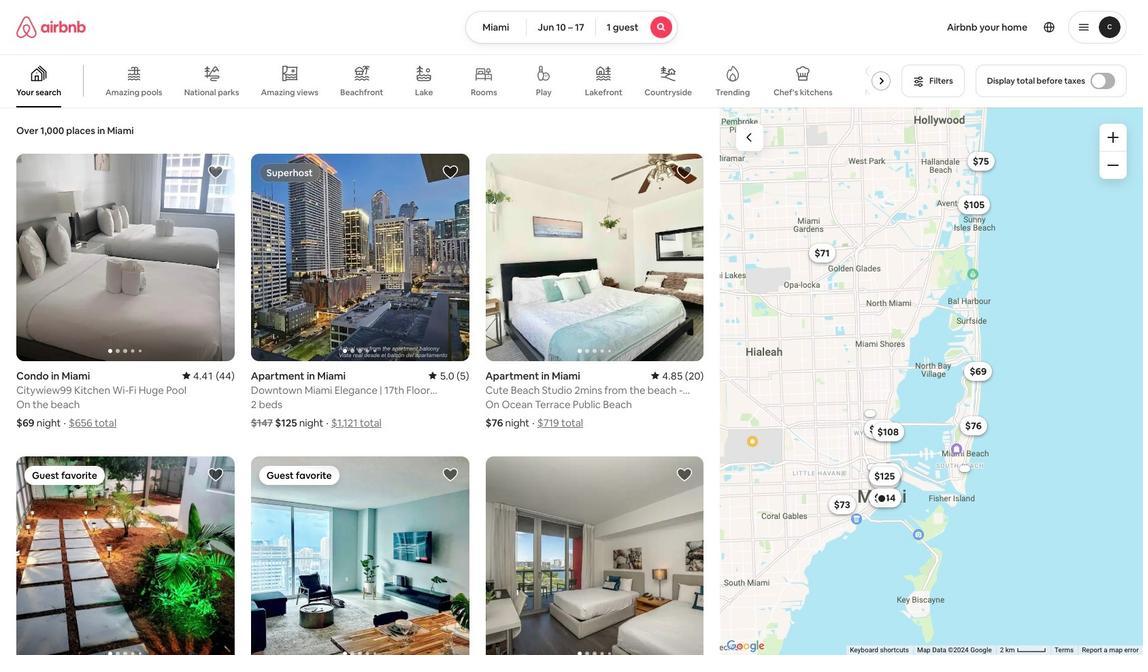 Task type: locate. For each thing, give the bounding box(es) containing it.
google map
showing 24 stays. region
[[720, 108, 1143, 655]]

None search field
[[466, 11, 678, 44]]

group
[[0, 54, 896, 108], [16, 154, 235, 361], [251, 154, 469, 361], [486, 154, 704, 361], [16, 457, 235, 655], [251, 457, 469, 655], [486, 457, 704, 655]]

add to wishlist: apartment in hallandale beach image
[[677, 467, 693, 483]]

google image
[[724, 638, 769, 655]]

add to wishlist: guest suite in miami gardens image
[[207, 467, 224, 483]]

zoom out image
[[1108, 160, 1119, 171]]

zoom in image
[[1108, 132, 1119, 143]]

add to wishlist: condo in miami image
[[442, 467, 458, 483]]



Task type: describe. For each thing, give the bounding box(es) containing it.
add to wishlist: apartment in miami image
[[442, 164, 458, 180]]

add to wishlist: apartment in miami image
[[677, 164, 693, 180]]

the location you searched image
[[877, 493, 888, 504]]

add to wishlist: condo in miami image
[[207, 164, 224, 180]]

profile element
[[694, 0, 1127, 54]]



Task type: vqa. For each thing, say whether or not it's contained in the screenshot.
Iconic cities
no



